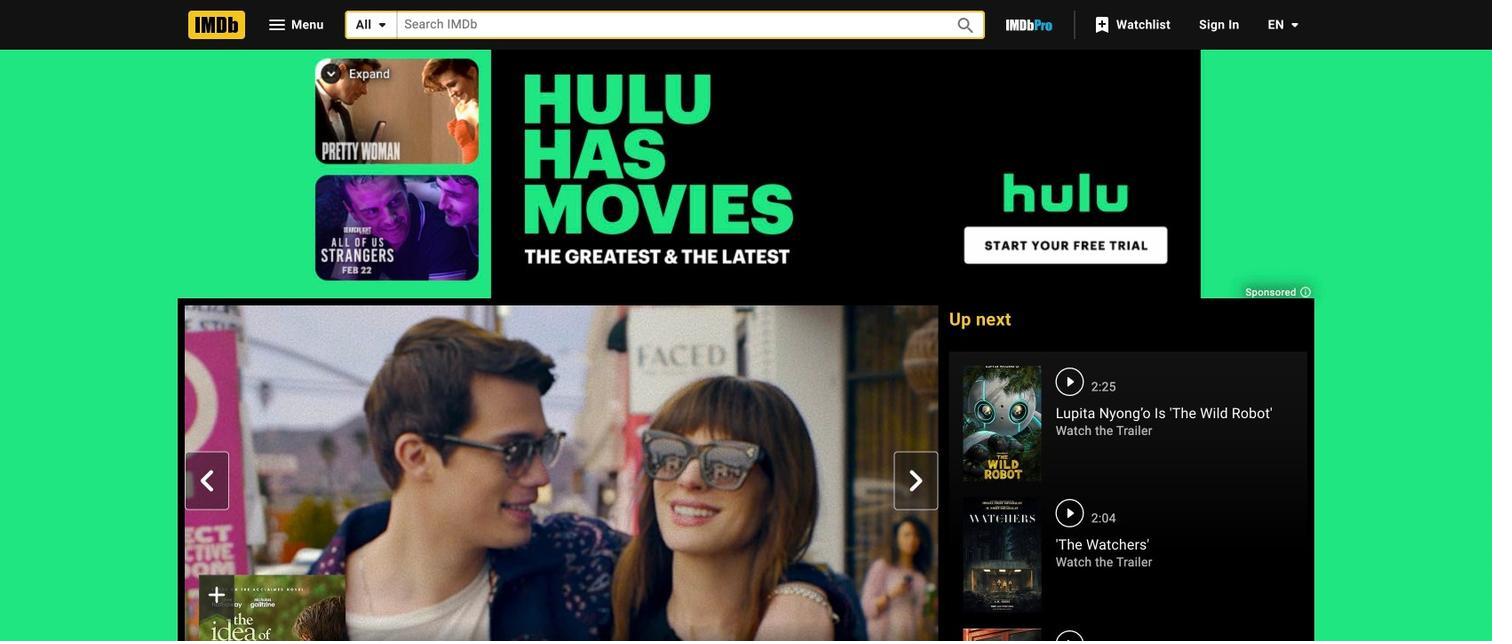 Task type: describe. For each thing, give the bounding box(es) containing it.
arrow drop down image
[[1285, 14, 1306, 36]]

menu image
[[267, 14, 288, 36]]

the wild robot image
[[964, 366, 1042, 482]]

the strangers: chapter 1 image
[[964, 629, 1042, 642]]

chevron right inline image
[[906, 470, 927, 492]]

the watchers image
[[964, 498, 1042, 613]]



Task type: locate. For each thing, give the bounding box(es) containing it.
group
[[185, 305, 939, 642], [199, 575, 346, 642]]

chevron left inline image
[[196, 470, 218, 492]]

None field
[[397, 11, 936, 39]]

None search field
[[345, 11, 985, 39]]

'the idea of you' image
[[185, 305, 939, 642]]

submit search image
[[955, 15, 977, 36]]

home image
[[188, 11, 245, 39]]

watchlist image
[[1092, 14, 1113, 36]]

the idea of you image
[[199, 575, 346, 642], [199, 575, 346, 642]]

arrow drop down image
[[372, 14, 393, 36]]

Search IMDb text field
[[397, 11, 936, 39]]



Task type: vqa. For each thing, say whether or not it's contained in the screenshot.
Dracula inside The Reincarnation Of Dracula (2024) Horror
no



